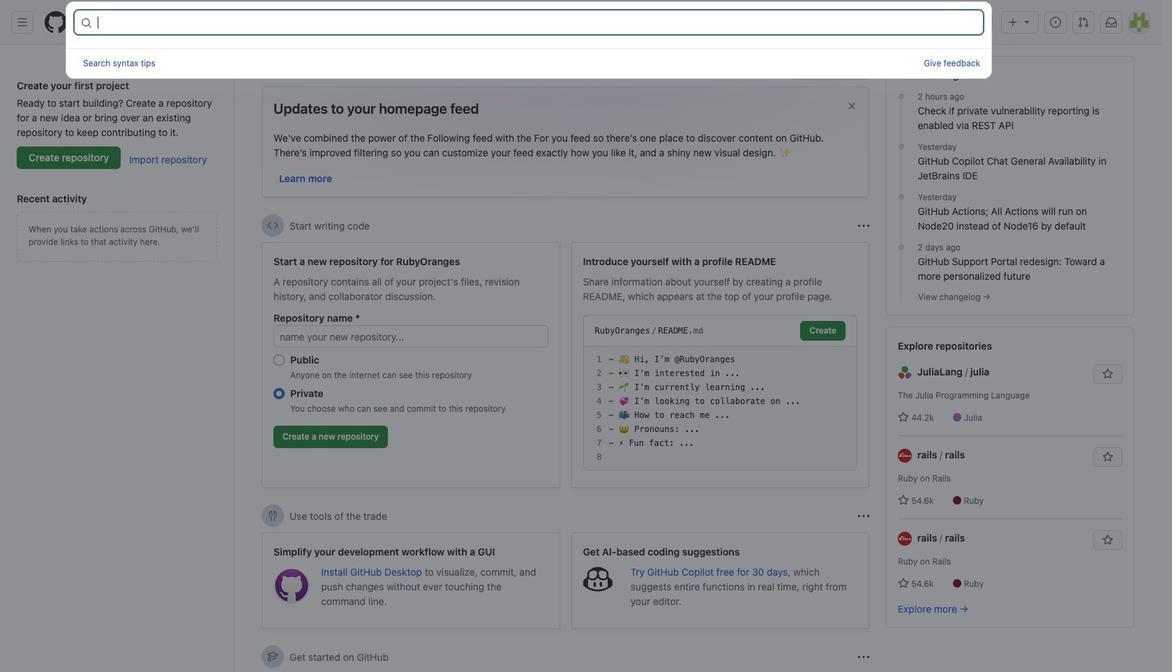 Task type: describe. For each thing, give the bounding box(es) containing it.
plus image
[[1008, 17, 1019, 28]]

3 dot fill image from the top
[[896, 241, 907, 253]]

none radio inside start a new repository element
[[274, 388, 285, 399]]

x image
[[847, 101, 858, 112]]

1 dot fill image from the top
[[896, 141, 907, 152]]

command palette image
[[967, 17, 979, 28]]

simplify your development workflow with a gui element
[[262, 533, 560, 629]]

why am i seeing this? image
[[858, 220, 870, 231]]

@rails profile image
[[898, 532, 912, 546]]

none radio inside start a new repository element
[[274, 355, 285, 366]]

star image
[[898, 412, 909, 423]]

why am i seeing this? image for the mortar board image
[[858, 652, 870, 663]]

name your new repository... text field
[[274, 325, 548, 348]]

star this repository image for @rails profile image
[[1103, 452, 1114, 463]]

why am i seeing this? image for tools image
[[858, 511, 870, 522]]



Task type: vqa. For each thing, say whether or not it's contained in the screenshot.
1st Why am I seeing this? image from the bottom
yes



Task type: locate. For each thing, give the bounding box(es) containing it.
explore element
[[886, 56, 1135, 672]]

star image up @rails profile icon
[[898, 495, 909, 506]]

homepage image
[[45, 11, 67, 34]]

0 vertical spatial dot fill image
[[896, 141, 907, 152]]

github desktop image
[[274, 567, 310, 604]]

2 star this repository image from the top
[[1103, 452, 1114, 463]]

0 vertical spatial why am i seeing this? image
[[858, 511, 870, 522]]

None submit
[[801, 321, 846, 341]]

get ai-based coding suggestions element
[[571, 533, 870, 629]]

triangle down image
[[1022, 16, 1033, 27]]

2 why am i seeing this? image from the top
[[858, 652, 870, 663]]

2 vertical spatial dot fill image
[[896, 241, 907, 253]]

0 vertical spatial star this repository image
[[1103, 369, 1114, 380]]

2 star image from the top
[[898, 578, 909, 589]]

notifications image
[[1106, 17, 1117, 28]]

issue opened image
[[1050, 17, 1062, 28]]

star this repository image
[[1103, 369, 1114, 380], [1103, 452, 1114, 463], [1103, 535, 1114, 546]]

0 vertical spatial star image
[[898, 495, 909, 506]]

star image
[[898, 495, 909, 506], [898, 578, 909, 589]]

@rails profile image
[[898, 449, 912, 463]]

1 star image from the top
[[898, 495, 909, 506]]

None radio
[[274, 355, 285, 366]]

why am i seeing this? image
[[858, 511, 870, 522], [858, 652, 870, 663]]

1 vertical spatial star this repository image
[[1103, 452, 1114, 463]]

dot fill image
[[896, 91, 907, 102]]

introduce yourself with a profile readme element
[[571, 242, 870, 488]]

2 dot fill image from the top
[[896, 191, 907, 202]]

3 star this repository image from the top
[[1103, 535, 1114, 546]]

star image down @rails profile icon
[[898, 578, 909, 589]]

star image for @rails profile image
[[898, 495, 909, 506]]

star image for @rails profile icon
[[898, 578, 909, 589]]

mortar board image
[[267, 651, 278, 662]]

code image
[[267, 220, 278, 231]]

dialog
[[66, 1, 992, 79]]

star this repository image for @rails profile icon
[[1103, 535, 1114, 546]]

1 vertical spatial star image
[[898, 578, 909, 589]]

suggestions list box
[[66, 37, 992, 48]]

tools image
[[267, 510, 278, 521]]

None text field
[[98, 11, 983, 34]]

start a new repository element
[[262, 242, 560, 488]]

star this repository image for @julialang profile image
[[1103, 369, 1114, 380]]

1 vertical spatial dot fill image
[[896, 191, 907, 202]]

1 star this repository image from the top
[[1103, 369, 1114, 380]]

1 vertical spatial why am i seeing this? image
[[858, 652, 870, 663]]

dot fill image
[[896, 141, 907, 152], [896, 191, 907, 202], [896, 241, 907, 253]]

git pull request image
[[1078, 17, 1090, 28]]

@julialang profile image
[[898, 366, 912, 380]]

2 vertical spatial star this repository image
[[1103, 535, 1114, 546]]

explore repositories navigation
[[886, 327, 1135, 628]]

None radio
[[274, 388, 285, 399]]

1 why am i seeing this? image from the top
[[858, 511, 870, 522]]

none submit inside introduce yourself with a profile readme element
[[801, 321, 846, 341]]



